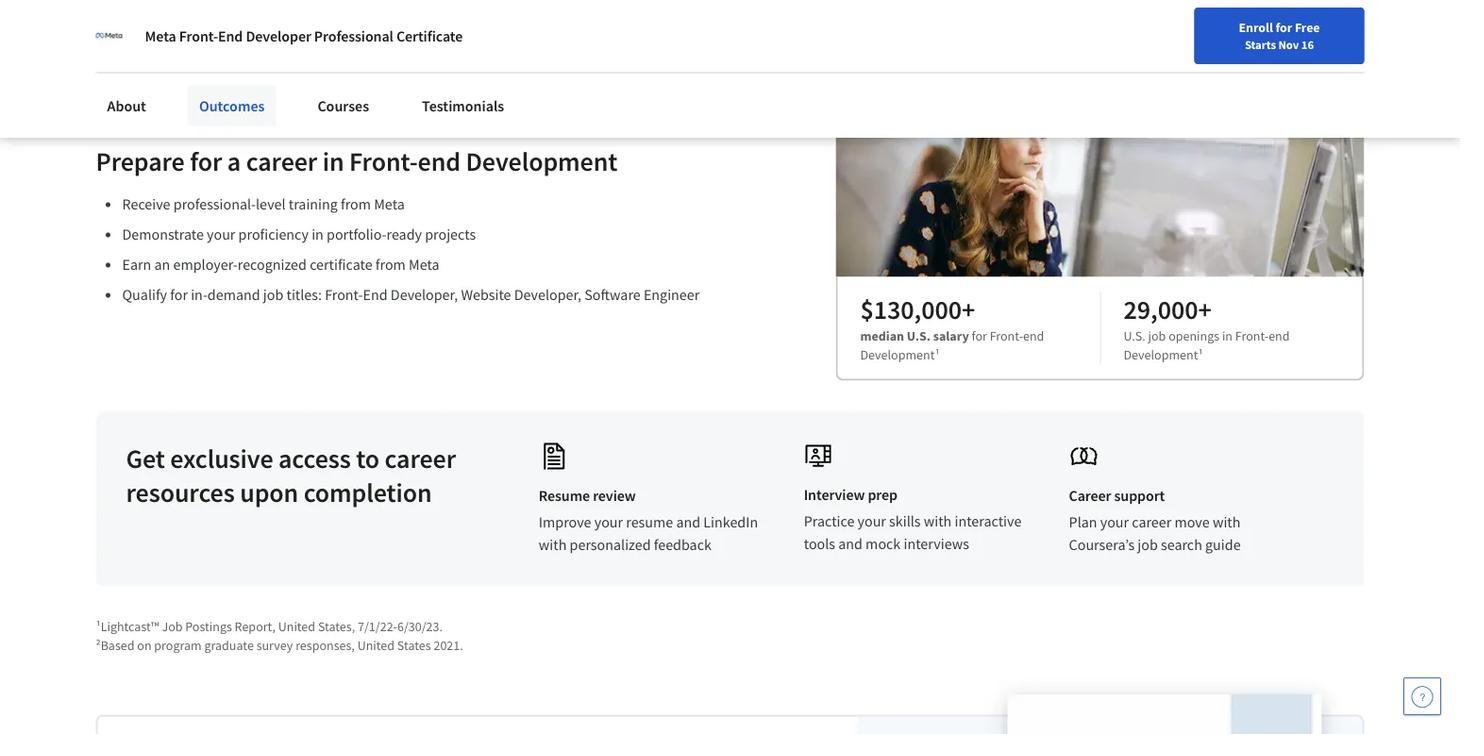 Task type: locate. For each thing, give the bounding box(es) containing it.
0 vertical spatial in
[[323, 144, 344, 177]]

$130,000
[[861, 293, 962, 326]]

u.s.
[[907, 327, 931, 344], [1124, 327, 1146, 344]]

in right openings
[[1223, 327, 1233, 344]]

career down support
[[1132, 513, 1172, 532]]

resume review improve your resume and linkedin with personalized feedback
[[539, 487, 758, 555]]

career
[[246, 144, 317, 177], [385, 442, 456, 475], [1132, 513, 1172, 532]]

meta right meta "image"
[[145, 26, 176, 45]]

0 horizontal spatial end
[[418, 144, 461, 177]]

job left search
[[1138, 536, 1158, 555]]

interview
[[804, 486, 865, 505]]

meta front-end developer professional certificate
[[145, 26, 463, 45]]

from up portfolio-
[[341, 195, 371, 214]]

for up nov
[[1276, 19, 1293, 36]]

review
[[593, 487, 636, 506]]

states
[[397, 637, 431, 654]]

0 horizontal spatial and
[[676, 513, 701, 532]]

2 horizontal spatial development
[[1124, 346, 1199, 363]]

about
[[107, 96, 146, 115]]

career inside career support plan your career move with coursera's job search guide
[[1132, 513, 1172, 532]]

your inside resume review improve your resume and linkedin with personalized feedback
[[595, 513, 623, 532]]

1 horizontal spatial end
[[1024, 327, 1045, 344]]

developer, left website
[[391, 285, 458, 304]]

u.s. inside "$130,000 + median u.s. salary"
[[907, 327, 931, 344]]

end inside 29,000 + u.s. job openings in front-end development
[[1269, 327, 1290, 344]]

u.s. down 29,000
[[1124, 327, 1146, 344]]

resume
[[626, 513, 673, 532]]

developer,
[[391, 285, 458, 304], [514, 285, 582, 304]]

projects
[[425, 225, 476, 244]]

with inside interview prep practice your skills with interactive tools and mock interviews
[[924, 512, 952, 531]]

development
[[466, 144, 618, 177], [861, 346, 935, 363], [1124, 346, 1199, 363]]

proficiency
[[239, 225, 309, 244]]

end left developer at the left top of page
[[218, 26, 243, 45]]

2 horizontal spatial meta
[[409, 255, 440, 274]]

interview prep practice your skills with interactive tools and mock interviews
[[804, 486, 1022, 554]]

upon
[[240, 476, 299, 509]]

software
[[585, 285, 641, 304]]

and
[[676, 513, 701, 532], [839, 535, 863, 554]]

with up guide
[[1213, 513, 1241, 532]]

nov
[[1279, 37, 1300, 52]]

2 vertical spatial meta
[[409, 255, 440, 274]]

+ for $130,000
[[962, 293, 976, 326]]

2 developer, from the left
[[514, 285, 582, 304]]

2 horizontal spatial career
[[1132, 513, 1172, 532]]

2 vertical spatial job
[[1138, 536, 1158, 555]]

1 vertical spatial meta
[[374, 195, 405, 214]]

end
[[218, 26, 243, 45], [363, 285, 388, 304]]

receive professional-level training from meta
[[122, 195, 405, 214]]

front- up the outcomes link
[[179, 26, 218, 45]]

1 horizontal spatial +
[[1199, 293, 1212, 326]]

job
[[263, 285, 284, 304], [1149, 327, 1167, 344], [1138, 536, 1158, 555]]

linkedin
[[704, 513, 758, 532]]

demand
[[208, 285, 260, 304]]

plan
[[1070, 513, 1098, 532]]

1 vertical spatial from
[[376, 255, 406, 274]]

salary
[[934, 327, 970, 344]]

your
[[207, 225, 236, 244], [858, 512, 887, 531], [595, 513, 623, 532], [1101, 513, 1129, 532]]

in down training
[[312, 225, 324, 244]]

interviews
[[904, 535, 970, 554]]

your inside career support plan your career move with coursera's job search guide
[[1101, 513, 1129, 532]]

1 horizontal spatial end
[[363, 285, 388, 304]]

1 horizontal spatial ¹
[[1199, 346, 1204, 363]]

testimonials
[[422, 96, 504, 115]]

resume
[[539, 487, 590, 506]]

0 horizontal spatial with
[[539, 536, 567, 555]]

0 vertical spatial meta
[[145, 26, 176, 45]]

1 horizontal spatial from
[[376, 255, 406, 274]]

front-
[[179, 26, 218, 45], [349, 144, 418, 177], [325, 285, 363, 304], [990, 327, 1024, 344], [1236, 327, 1269, 344]]

and up feedback
[[676, 513, 701, 532]]

1 + from the left
[[962, 293, 976, 326]]

0 horizontal spatial u.s.
[[907, 327, 931, 344]]

for left in-
[[170, 285, 188, 304]]

show notifications image
[[1206, 24, 1229, 46]]

starts
[[1245, 37, 1277, 52]]

end right openings
[[1269, 327, 1290, 344]]

2 horizontal spatial with
[[1213, 513, 1241, 532]]

¹
[[935, 346, 940, 363], [1199, 346, 1204, 363]]

employer-
[[173, 255, 238, 274]]

end down testimonials link at the top left of page
[[418, 144, 461, 177]]

0 vertical spatial job
[[263, 285, 284, 304]]

enroll for free starts nov 16
[[1239, 19, 1321, 52]]

in inside 29,000 + u.s. job openings in front-end development
[[1223, 327, 1233, 344]]

+ inside 29,000 + u.s. job openings in front-end development
[[1199, 293, 1212, 326]]

0 vertical spatial and
[[676, 513, 701, 532]]

end
[[418, 144, 461, 177], [1024, 327, 1045, 344], [1269, 327, 1290, 344]]

and inside interview prep practice your skills with interactive tools and mock interviews
[[839, 535, 863, 554]]

2 + from the left
[[1199, 293, 1212, 326]]

median
[[861, 327, 905, 344]]

career for access
[[385, 442, 456, 475]]

get
[[126, 442, 165, 475]]

with inside career support plan your career move with coursera's job search guide
[[1213, 513, 1241, 532]]

from
[[341, 195, 371, 214], [376, 255, 406, 274]]

1 ¹ from the left
[[935, 346, 940, 363]]

¹ down salary
[[935, 346, 940, 363]]

menu item
[[1065, 19, 1186, 80]]

+ inside "$130,000 + median u.s. salary"
[[962, 293, 976, 326]]

0 horizontal spatial meta
[[145, 26, 176, 45]]

0 horizontal spatial united
[[278, 618, 315, 635]]

end right salary
[[1024, 327, 1045, 344]]

ready
[[387, 225, 422, 244]]

job down recognized at left
[[263, 285, 284, 304]]

with inside resume review improve your resume and linkedin with personalized feedback
[[539, 536, 567, 555]]

job down 29,000
[[1149, 327, 1167, 344]]

job
[[162, 618, 183, 635]]

career inside get exclusive access to career resources upon completion
[[385, 442, 456, 475]]

with up the 'interviews'
[[924, 512, 952, 531]]

united up survey
[[278, 618, 315, 635]]

0 horizontal spatial from
[[341, 195, 371, 214]]

end down 'certificate'
[[363, 285, 388, 304]]

from down ready
[[376, 255, 406, 274]]

your for career support plan your career move with coursera's job search guide
[[1101, 513, 1129, 532]]

career up level
[[246, 144, 317, 177]]

your up mock
[[858, 512, 887, 531]]

0 vertical spatial career
[[246, 144, 317, 177]]

career right to
[[385, 442, 456, 475]]

+
[[962, 293, 976, 326], [1199, 293, 1212, 326]]

1 developer, from the left
[[391, 285, 458, 304]]

+ up salary
[[962, 293, 976, 326]]

for left a
[[190, 144, 222, 177]]

united down 7/1/22- on the left of page
[[358, 637, 395, 654]]

0 horizontal spatial +
[[962, 293, 976, 326]]

personalized
[[570, 536, 651, 555]]

0 horizontal spatial ¹
[[935, 346, 940, 363]]

search
[[1161, 536, 1203, 555]]

0 horizontal spatial end
[[218, 26, 243, 45]]

1 u.s. from the left
[[907, 327, 931, 344]]

to
[[356, 442, 380, 475]]

1 vertical spatial and
[[839, 535, 863, 554]]

for right salary
[[972, 327, 988, 344]]

2 horizontal spatial end
[[1269, 327, 1290, 344]]

2 vertical spatial career
[[1132, 513, 1172, 532]]

professional-
[[174, 195, 256, 214]]

front- down 'certificate'
[[325, 285, 363, 304]]

your up the personalized
[[595, 513, 623, 532]]

tools
[[804, 535, 836, 554]]

meta up ready
[[374, 195, 405, 214]]

with
[[924, 512, 952, 531], [1213, 513, 1241, 532], [539, 536, 567, 555]]

u.s. down $130,000
[[907, 327, 931, 344]]

29,000 + u.s. job openings in front-end development
[[1124, 293, 1290, 363]]

1 horizontal spatial u.s.
[[1124, 327, 1146, 344]]

your inside interview prep practice your skills with interactive tools and mock interviews
[[858, 512, 887, 531]]

front- right openings
[[1236, 327, 1269, 344]]

and right the tools
[[839, 535, 863, 554]]

1 vertical spatial in
[[312, 225, 324, 244]]

¹ down openings
[[1199, 346, 1204, 363]]

+ up openings
[[1199, 293, 1212, 326]]

1 horizontal spatial with
[[924, 512, 952, 531]]

1 horizontal spatial development
[[861, 346, 935, 363]]

1 vertical spatial career
[[385, 442, 456, 475]]

1 horizontal spatial developer,
[[514, 285, 582, 304]]

2021.
[[434, 637, 463, 654]]

job inside 29,000 + u.s. job openings in front-end development
[[1149, 327, 1167, 344]]

2 ¹ from the left
[[1199, 346, 1204, 363]]

guide
[[1206, 536, 1241, 555]]

your up coursera's
[[1101, 513, 1129, 532]]

2 u.s. from the left
[[1124, 327, 1146, 344]]

0 horizontal spatial developer,
[[391, 285, 458, 304]]

for for prepare
[[190, 144, 222, 177]]

2 vertical spatial in
[[1223, 327, 1233, 344]]

website
[[461, 285, 511, 304]]

certificate
[[397, 26, 463, 45]]

front- down courses link
[[349, 144, 418, 177]]

with down improve on the left bottom
[[539, 536, 567, 555]]

in
[[323, 144, 344, 177], [312, 225, 324, 244], [1223, 327, 1233, 344]]

free
[[1295, 19, 1321, 36]]

1 vertical spatial job
[[1149, 327, 1167, 344]]

front- right salary
[[990, 327, 1024, 344]]

certificate
[[310, 255, 373, 274]]

0 horizontal spatial career
[[246, 144, 317, 177]]

0 horizontal spatial development
[[466, 144, 618, 177]]

practice
[[804, 512, 855, 531]]

coursera's
[[1070, 536, 1135, 555]]

in up training
[[323, 144, 344, 177]]

1 horizontal spatial career
[[385, 442, 456, 475]]

1 horizontal spatial meta
[[374, 195, 405, 214]]

for inside enroll for free starts nov 16
[[1276, 19, 1293, 36]]

developer, right website
[[514, 285, 582, 304]]

qualify
[[122, 285, 167, 304]]

meta up qualify for in-demand job titles: front-end developer, website developer, software engineer
[[409, 255, 440, 274]]

None search field
[[269, 12, 685, 50]]

1 horizontal spatial and
[[839, 535, 863, 554]]

front- inside 29,000 + u.s. job openings in front-end development
[[1236, 327, 1269, 344]]

get exclusive access to career resources upon completion
[[126, 442, 456, 509]]

job inside career support plan your career move with coursera's job search guide
[[1138, 536, 1158, 555]]

¹lightcast™ job postings report, united states, 7/1/22-6/30/23. ²based on program graduate survey responses, united states 2021.
[[96, 618, 463, 654]]

1 vertical spatial united
[[358, 637, 395, 654]]

an
[[154, 255, 170, 274]]



Task type: vqa. For each thing, say whether or not it's contained in the screenshot.
8 languages available
no



Task type: describe. For each thing, give the bounding box(es) containing it.
interactive
[[955, 512, 1022, 531]]

portfolio-
[[327, 225, 387, 244]]

graduate
[[204, 637, 254, 654]]

recognized
[[238, 255, 307, 274]]

0 vertical spatial united
[[278, 618, 315, 635]]

access
[[279, 442, 351, 475]]

feedback
[[654, 536, 712, 555]]

1 vertical spatial end
[[363, 285, 388, 304]]

$130,000 + median u.s. salary
[[861, 293, 976, 344]]

demonstrate
[[122, 225, 204, 244]]

your for interview prep practice your skills with interactive tools and mock interviews
[[858, 512, 887, 531]]

about link
[[96, 85, 158, 127]]

your down professional-
[[207, 225, 236, 244]]

for for enroll
[[1276, 19, 1293, 36]]

states,
[[318, 618, 355, 635]]

courses
[[318, 96, 369, 115]]

testimonials link
[[411, 85, 516, 127]]

prepare
[[96, 144, 185, 177]]

completion
[[304, 476, 432, 509]]

support
[[1115, 487, 1166, 506]]

¹ for 29,000
[[1199, 346, 1204, 363]]

report,
[[235, 618, 276, 635]]

training
[[289, 195, 338, 214]]

developer
[[246, 26, 311, 45]]

responses,
[[296, 637, 355, 654]]

0 vertical spatial end
[[218, 26, 243, 45]]

resources
[[126, 476, 235, 509]]

engineer
[[644, 285, 700, 304]]

front- inside for front-end development
[[990, 327, 1024, 344]]

earn
[[122, 255, 151, 274]]

help center image
[[1412, 686, 1434, 708]]

a
[[227, 144, 241, 177]]

improve
[[539, 513, 592, 532]]

development inside 29,000 + u.s. job openings in front-end development
[[1124, 346, 1199, 363]]

¹lightcast™
[[96, 618, 159, 635]]

1 horizontal spatial united
[[358, 637, 395, 654]]

move
[[1175, 513, 1210, 532]]

6/30/23.
[[397, 618, 443, 635]]

end inside for front-end development
[[1024, 327, 1045, 344]]

demonstrate your proficiency in portfolio-ready projects
[[122, 225, 476, 244]]

coursera career certificate image
[[1008, 695, 1323, 735]]

exclusive
[[170, 442, 273, 475]]

survey
[[256, 637, 293, 654]]

receive
[[122, 195, 171, 214]]

for front-end development
[[861, 327, 1045, 363]]

for inside for front-end development
[[972, 327, 988, 344]]

titles:
[[287, 285, 322, 304]]

courses link
[[306, 85, 381, 127]]

for for qualify
[[170, 285, 188, 304]]

earn an employer-recognized certificate from meta
[[122, 255, 440, 274]]

skills
[[890, 512, 921, 531]]

in-
[[191, 285, 208, 304]]

openings
[[1169, 327, 1220, 344]]

your for resume review improve your resume and linkedin with personalized feedback
[[595, 513, 623, 532]]

program
[[154, 637, 202, 654]]

postings
[[185, 618, 232, 635]]

+ for 29,000
[[1199, 293, 1212, 326]]

mock
[[866, 535, 901, 554]]

prepare for a career in front-end development
[[96, 144, 618, 177]]

¹ for $130,000
[[935, 346, 940, 363]]

outcomes
[[199, 96, 265, 115]]

level
[[256, 195, 286, 214]]

enroll
[[1239, 19, 1274, 36]]

coursera image
[[23, 15, 143, 46]]

u.s. inside 29,000 + u.s. job openings in front-end development
[[1124, 327, 1146, 344]]

prep
[[868, 486, 898, 505]]

²based
[[96, 637, 135, 654]]

16
[[1302, 37, 1315, 52]]

professional
[[314, 26, 394, 45]]

development inside for front-end development
[[861, 346, 935, 363]]

career
[[1070, 487, 1112, 506]]

career support plan your career move with coursera's job search guide
[[1070, 487, 1241, 555]]

0 vertical spatial from
[[341, 195, 371, 214]]

7/1/22-
[[358, 618, 398, 635]]

qualify for in-demand job titles: front-end developer, website developer, software engineer
[[122, 285, 700, 304]]

on
[[137, 637, 152, 654]]

meta image
[[96, 23, 122, 49]]

career for plan
[[1132, 513, 1172, 532]]

and inside resume review improve your resume and linkedin with personalized feedback
[[676, 513, 701, 532]]

outcomes link
[[188, 85, 276, 127]]

29,000
[[1124, 293, 1199, 326]]



